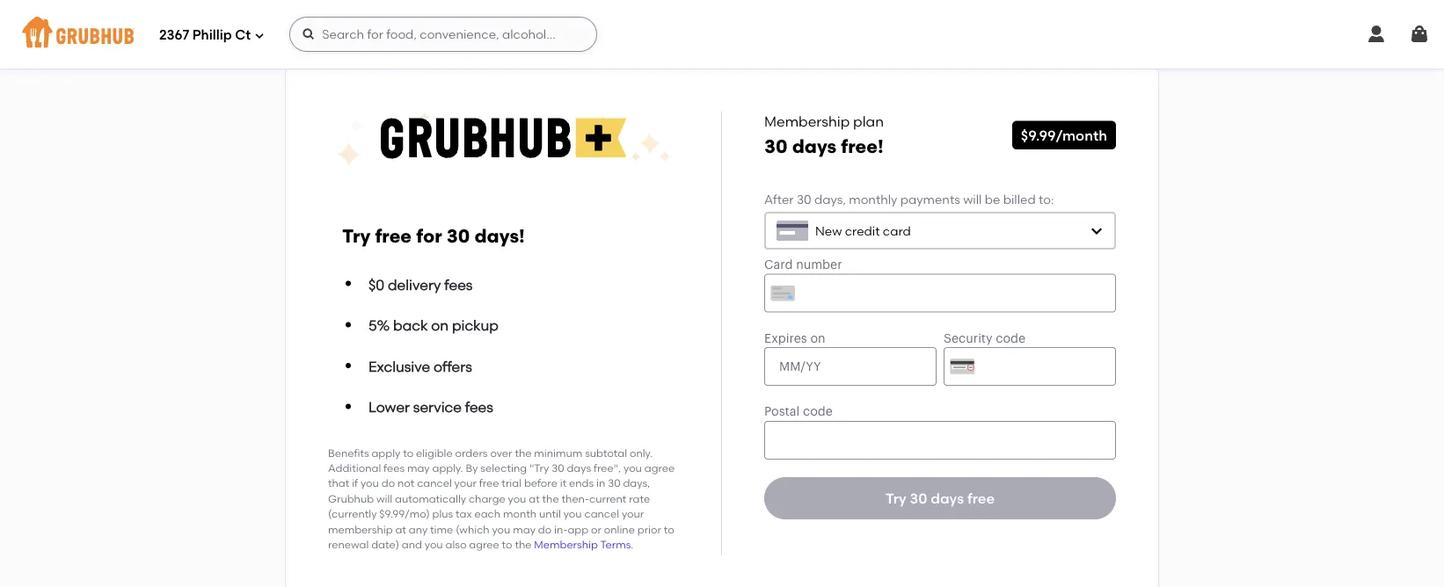 Task type: locate. For each thing, give the bounding box(es) containing it.
days!
[[475, 225, 525, 247]]

at down "$9.99/mo)"
[[395, 523, 406, 536]]

0 horizontal spatial svg image
[[302, 27, 316, 41]]

days inside button
[[931, 490, 964, 507]]

membership terms link
[[534, 539, 631, 551]]

1 horizontal spatial membership
[[764, 113, 850, 130]]

0 vertical spatial days,
[[815, 192, 846, 207]]

days
[[792, 135, 837, 158], [567, 462, 591, 475], [931, 490, 964, 507]]

agree down only.
[[645, 462, 675, 475]]

phillip
[[192, 27, 232, 43]]

will up "$9.99/mo)"
[[376, 493, 392, 505]]

credit
[[845, 224, 880, 238]]

also
[[446, 539, 467, 551]]

that
[[328, 477, 350, 490]]

1 horizontal spatial try
[[886, 490, 907, 507]]

fees right "service"
[[465, 399, 493, 416]]

0 horizontal spatial will
[[376, 493, 392, 505]]

"try
[[529, 462, 549, 475]]

2 horizontal spatial days
[[931, 490, 964, 507]]

agree down (which on the left bottom
[[469, 539, 499, 551]]

membership terms .
[[534, 539, 634, 551]]

0 vertical spatial will
[[963, 192, 982, 207]]

0 horizontal spatial try
[[342, 225, 371, 247]]

offers
[[434, 358, 472, 375]]

do
[[382, 477, 395, 490], [538, 523, 552, 536]]

2 vertical spatial fees
[[384, 462, 405, 475]]

1 vertical spatial days
[[567, 462, 591, 475]]

0 vertical spatial do
[[382, 477, 395, 490]]

the down 'month'
[[515, 539, 532, 551]]

1 horizontal spatial free
[[479, 477, 499, 490]]

1 horizontal spatial to
[[502, 539, 512, 551]]

membership logo image
[[336, 111, 671, 168]]

each
[[475, 508, 501, 521]]

may up not
[[407, 462, 430, 475]]

0 vertical spatial svg image
[[302, 27, 316, 41]]

do left not
[[382, 477, 395, 490]]

1 vertical spatial may
[[513, 523, 536, 536]]

at
[[529, 493, 540, 505], [395, 523, 406, 536]]

$0 delivery fees
[[369, 276, 473, 293]]

1 horizontal spatial days,
[[815, 192, 846, 207]]

1 horizontal spatial svg image
[[1366, 24, 1387, 45]]

2 horizontal spatial svg image
[[1409, 24, 1430, 45]]

0 vertical spatial days
[[792, 135, 837, 158]]

0 vertical spatial your
[[454, 477, 477, 490]]

fees right the delivery
[[445, 276, 473, 293]]

you down each
[[492, 523, 511, 536]]

will
[[963, 192, 982, 207], [376, 493, 392, 505]]

cancel up automatically
[[417, 477, 452, 490]]

days, up the new on the right of page
[[815, 192, 846, 207]]

0 horizontal spatial your
[[454, 477, 477, 490]]

1 vertical spatial try
[[886, 490, 907, 507]]

your down "rate"
[[622, 508, 644, 521]]

0 vertical spatial try
[[342, 225, 371, 247]]

cancel up or
[[585, 508, 619, 521]]

not
[[398, 477, 415, 490]]

0 horizontal spatial days,
[[623, 477, 650, 490]]

5%
[[369, 317, 390, 334]]

fees
[[445, 276, 473, 293], [465, 399, 493, 416], [384, 462, 405, 475]]

charge
[[469, 493, 506, 505]]

tax
[[456, 508, 472, 521]]

the up 'until'
[[542, 493, 559, 505]]

0 vertical spatial at
[[529, 493, 540, 505]]

1 horizontal spatial agree
[[645, 462, 675, 475]]

be
[[985, 192, 1001, 207]]

svg image
[[302, 27, 316, 41], [1090, 224, 1104, 238]]

back
[[393, 317, 428, 334]]

to down 'month'
[[502, 539, 512, 551]]

to right apply
[[403, 447, 414, 459]]

to
[[403, 447, 414, 459], [664, 523, 675, 536], [502, 539, 512, 551]]

free",
[[594, 462, 621, 475]]

may down 'month'
[[513, 523, 536, 536]]

at down before on the left bottom of the page
[[529, 493, 540, 505]]

try for try free for 30 days!
[[342, 225, 371, 247]]

try
[[342, 225, 371, 247], [886, 490, 907, 507]]

to right prior
[[664, 523, 675, 536]]

1 vertical spatial to
[[664, 523, 675, 536]]

0 horizontal spatial days
[[567, 462, 591, 475]]

membership inside membership plan 30 days free!
[[764, 113, 850, 130]]

you down time
[[425, 539, 443, 551]]

you
[[624, 462, 642, 475], [361, 477, 379, 490], [508, 493, 526, 505], [564, 508, 582, 521], [492, 523, 511, 536], [425, 539, 443, 551]]

will left be
[[963, 192, 982, 207]]

your down by
[[454, 477, 477, 490]]

0 horizontal spatial do
[[382, 477, 395, 490]]

0 vertical spatial to
[[403, 447, 414, 459]]

card
[[883, 224, 911, 238]]

billed
[[1004, 192, 1036, 207]]

new
[[816, 224, 842, 238]]

your
[[454, 477, 477, 490], [622, 508, 644, 521]]

1 vertical spatial svg image
[[1090, 224, 1104, 238]]

membership for .
[[534, 539, 598, 551]]

benefits apply to eligible orders over the minimum subtotal only. additional fees may apply. by selecting "try 30 days free", you agree that if you do not cancel your free trial before it ends in 30 days, grubhub will automatically charge you at the then-current rate (currently $9.99/mo) plus tax each month until you cancel your membership at any time (which you may do in-app or online prior to renewal date) and you also agree to the
[[328, 447, 675, 551]]

1 horizontal spatial cancel
[[585, 508, 619, 521]]

membership down 'in-'
[[534, 539, 598, 551]]

1 horizontal spatial your
[[622, 508, 644, 521]]

only.
[[630, 447, 653, 459]]

agree
[[645, 462, 675, 475], [469, 539, 499, 551]]

0 horizontal spatial cancel
[[417, 477, 452, 490]]

1 vertical spatial agree
[[469, 539, 499, 551]]

do left 'in-'
[[538, 523, 552, 536]]

membership plan 30 days free!
[[764, 113, 884, 158]]

trial
[[502, 477, 522, 490]]

0 horizontal spatial membership
[[534, 539, 598, 551]]

after
[[764, 192, 794, 207]]

in-
[[554, 523, 568, 536]]

1 vertical spatial days,
[[623, 477, 650, 490]]

the
[[515, 447, 532, 459], [542, 493, 559, 505], [515, 539, 532, 551]]

0 vertical spatial membership
[[764, 113, 850, 130]]

0 vertical spatial fees
[[445, 276, 473, 293]]

membership up free!
[[764, 113, 850, 130]]

days,
[[815, 192, 846, 207], [623, 477, 650, 490]]

new credit card
[[816, 224, 911, 238]]

1 vertical spatial membership
[[534, 539, 598, 551]]

2 horizontal spatial free
[[968, 490, 995, 507]]

Search for food, convenience, alcohol... search field
[[290, 17, 597, 52]]

fees down apply
[[384, 462, 405, 475]]

lower service fees
[[369, 399, 493, 416]]

subtotal
[[585, 447, 627, 459]]

days, up "rate"
[[623, 477, 650, 490]]

2367 phillip ct
[[159, 27, 251, 43]]

cancel
[[417, 477, 452, 490], [585, 508, 619, 521]]

0 horizontal spatial svg image
[[254, 30, 265, 41]]

may
[[407, 462, 430, 475], [513, 523, 536, 536]]

1 horizontal spatial do
[[538, 523, 552, 536]]

you down only.
[[624, 462, 642, 475]]

try for try 30 days free
[[886, 490, 907, 507]]

2 horizontal spatial to
[[664, 523, 675, 536]]

days inside benefits apply to eligible orders over the minimum subtotal only. additional fees may apply. by selecting "try 30 days free", you agree that if you do not cancel your free trial before it ends in 30 days, grubhub will automatically charge you at the then-current rate (currently $9.99/mo) plus tax each month until you cancel your membership at any time (which you may do in-app or online prior to renewal date) and you also agree to the
[[567, 462, 591, 475]]

then-
[[562, 493, 589, 505]]

until
[[539, 508, 561, 521]]

$9.99/mo)
[[379, 508, 430, 521]]

svg image
[[1366, 24, 1387, 45], [1409, 24, 1430, 45], [254, 30, 265, 41]]

service
[[413, 399, 462, 416]]

1 horizontal spatial days
[[792, 135, 837, 158]]

0 horizontal spatial free
[[375, 225, 412, 247]]

0 vertical spatial agree
[[645, 462, 675, 475]]

30
[[764, 135, 788, 158], [797, 192, 812, 207], [447, 225, 470, 247], [552, 462, 564, 475], [608, 477, 621, 490], [910, 490, 928, 507]]

2 vertical spatial days
[[931, 490, 964, 507]]

selecting
[[481, 462, 527, 475]]

1 vertical spatial fees
[[465, 399, 493, 416]]

0 horizontal spatial may
[[407, 462, 430, 475]]

1 vertical spatial your
[[622, 508, 644, 521]]

1 vertical spatial at
[[395, 523, 406, 536]]

try inside the try 30 days free button
[[886, 490, 907, 507]]

1 vertical spatial will
[[376, 493, 392, 505]]

the right over at the left bottom
[[515, 447, 532, 459]]

days, inside benefits apply to eligible orders over the minimum subtotal only. additional fees may apply. by selecting "try 30 days free", you agree that if you do not cancel your free trial before it ends in 30 days, grubhub will automatically charge you at the then-current rate (currently $9.99/mo) plus tax each month until you cancel your membership at any time (which you may do in-app or online prior to renewal date) and you also agree to the
[[623, 477, 650, 490]]

membership
[[764, 113, 850, 130], [534, 539, 598, 551]]



Task type: vqa. For each thing, say whether or not it's contained in the screenshot.
made inside the * performance * banana, choice of protein powder, peanut butter, house-made almond milk
no



Task type: describe. For each thing, give the bounding box(es) containing it.
terms
[[600, 539, 631, 551]]

2 vertical spatial the
[[515, 539, 532, 551]]

fees for lower service fees
[[465, 399, 493, 416]]

and
[[402, 539, 422, 551]]

fees for $0 delivery fees
[[445, 276, 473, 293]]

0 horizontal spatial to
[[403, 447, 414, 459]]

ct
[[235, 27, 251, 43]]

fees inside benefits apply to eligible orders over the minimum subtotal only. additional fees may apply. by selecting "try 30 days free", you agree that if you do not cancel your free trial before it ends in 30 days, grubhub will automatically charge you at the then-current rate (currently $9.99/mo) plus tax each month until you cancel your membership at any time (which you may do in-app or online prior to renewal date) and you also agree to the
[[384, 462, 405, 475]]

1 horizontal spatial svg image
[[1090, 224, 1104, 238]]

app
[[568, 523, 589, 536]]

2 vertical spatial to
[[502, 539, 512, 551]]

renewal
[[328, 539, 369, 551]]

apply.
[[432, 462, 463, 475]]

0 vertical spatial the
[[515, 447, 532, 459]]

plan
[[853, 113, 884, 130]]

0 horizontal spatial agree
[[469, 539, 499, 551]]

$9.99/month
[[1021, 127, 1108, 144]]

apply
[[372, 447, 401, 459]]

you up 'month'
[[508, 493, 526, 505]]

rate
[[629, 493, 650, 505]]

1 vertical spatial the
[[542, 493, 559, 505]]

you right if
[[361, 477, 379, 490]]

try 30 days free button
[[764, 478, 1116, 520]]

try 30 days free
[[886, 490, 995, 507]]

benefits
[[328, 447, 369, 459]]

exclusive offers
[[369, 358, 472, 375]]

delivery
[[388, 276, 441, 293]]

1 horizontal spatial will
[[963, 192, 982, 207]]

on
[[431, 317, 449, 334]]

additional
[[328, 462, 381, 475]]

1 vertical spatial do
[[538, 523, 552, 536]]

orders
[[455, 447, 488, 459]]

days inside membership plan 30 days free!
[[792, 135, 837, 158]]

online
[[604, 523, 635, 536]]

.
[[631, 539, 634, 551]]

payments
[[901, 192, 960, 207]]

membership for 30
[[764, 113, 850, 130]]

free inside the try 30 days free button
[[968, 490, 995, 507]]

pickup
[[452, 317, 499, 334]]

by
[[466, 462, 478, 475]]

0 horizontal spatial at
[[395, 523, 406, 536]]

30 inside membership plan 30 days free!
[[764, 135, 788, 158]]

if
[[352, 477, 358, 490]]

exclusive
[[369, 358, 430, 375]]

1 horizontal spatial may
[[513, 523, 536, 536]]

it
[[560, 477, 567, 490]]

current
[[589, 493, 627, 505]]

30 inside the try 30 days free button
[[910, 490, 928, 507]]

(which
[[456, 523, 490, 536]]

main navigation navigation
[[0, 0, 1445, 69]]

time
[[430, 523, 453, 536]]

eligible
[[416, 447, 453, 459]]

svg image inside the main navigation navigation
[[302, 27, 316, 41]]

any
[[409, 523, 428, 536]]

will inside benefits apply to eligible orders over the minimum subtotal only. additional fees may apply. by selecting "try 30 days free", you agree that if you do not cancel your free trial before it ends in 30 days, grubhub will automatically charge you at the then-current rate (currently $9.99/mo) plus tax each month until you cancel your membership at any time (which you may do in-app or online prior to renewal date) and you also agree to the
[[376, 493, 392, 505]]

free inside benefits apply to eligible orders over the minimum subtotal only. additional fees may apply. by selecting "try 30 days free", you agree that if you do not cancel your free trial before it ends in 30 days, grubhub will automatically charge you at the then-current rate (currently $9.99/mo) plus tax each month until you cancel your membership at any time (which you may do in-app or online prior to renewal date) and you also agree to the
[[479, 477, 499, 490]]

5% back on pickup
[[369, 317, 499, 334]]

ends
[[569, 477, 594, 490]]

or
[[591, 523, 602, 536]]

1 horizontal spatial at
[[529, 493, 540, 505]]

automatically
[[395, 493, 466, 505]]

grubhub
[[328, 493, 374, 505]]

try free for 30 days!
[[342, 225, 525, 247]]

after 30 days, monthly payments will be billed to:
[[764, 192, 1054, 207]]

monthly
[[849, 192, 898, 207]]

for
[[416, 225, 442, 247]]

over
[[490, 447, 512, 459]]

0 vertical spatial may
[[407, 462, 430, 475]]

to:
[[1039, 192, 1054, 207]]

date)
[[371, 539, 399, 551]]

2367
[[159, 27, 189, 43]]

lower
[[369, 399, 410, 416]]

1 vertical spatial cancel
[[585, 508, 619, 521]]

free!
[[841, 135, 884, 158]]

in
[[596, 477, 606, 490]]

plus
[[432, 508, 453, 521]]

$0
[[369, 276, 385, 293]]

minimum
[[534, 447, 583, 459]]

you down then-
[[564, 508, 582, 521]]

before
[[524, 477, 558, 490]]

membership
[[328, 523, 393, 536]]

prior
[[638, 523, 661, 536]]

month
[[503, 508, 537, 521]]

0 vertical spatial cancel
[[417, 477, 452, 490]]

(currently
[[328, 508, 377, 521]]



